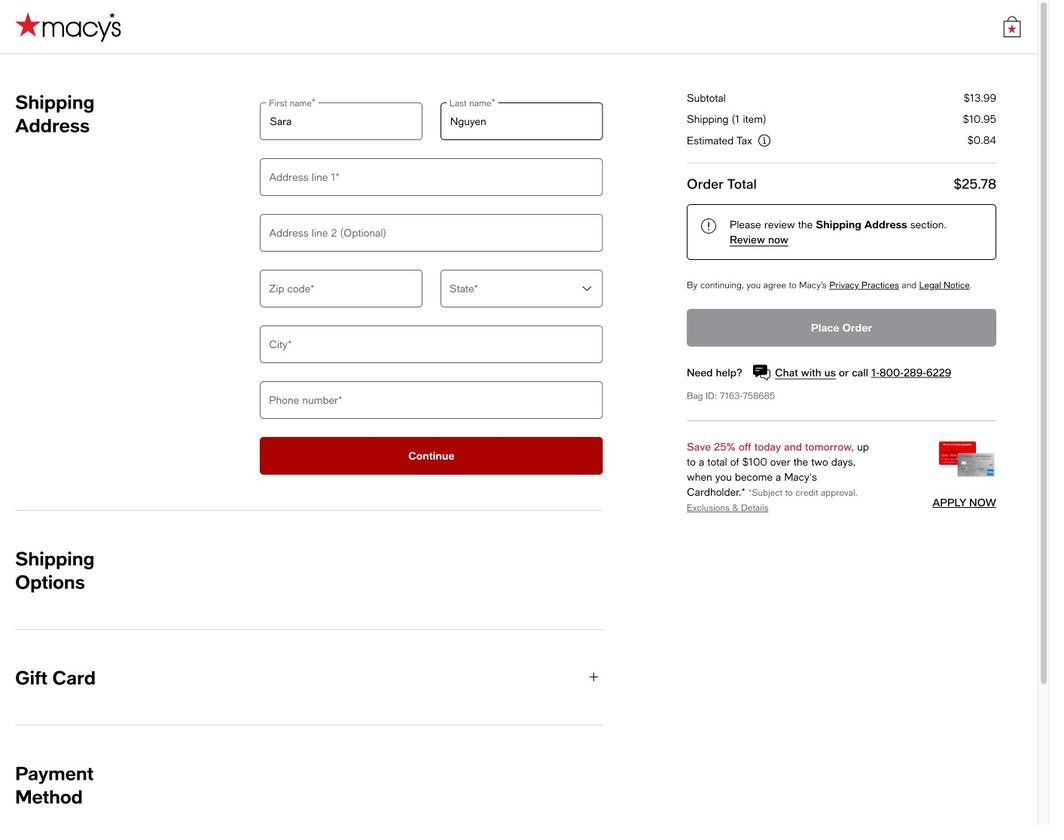 Task type: vqa. For each thing, say whether or not it's contained in the screenshot.
 "TEXT FIELD" inside Complete your profile Dialog
no



Task type: describe. For each thing, give the bounding box(es) containing it.
shopping bag image
[[1002, 16, 1023, 37]]

2   text field from the top
[[260, 270, 423, 307]]



Task type: locate. For each thing, give the bounding box(es) containing it.
1 vertical spatial   text field
[[260, 270, 423, 307]]

1   text field from the top
[[260, 158, 603, 196]]

  text field
[[260, 158, 603, 196], [260, 270, 423, 307]]

  text field
[[260, 102, 423, 140], [441, 102, 603, 140], [260, 214, 603, 252], [260, 326, 603, 363]]

  telephone field
[[260, 381, 603, 419]]

macy's home image
[[15, 12, 121, 42]]

0 vertical spatial   text field
[[260, 158, 603, 196]]



